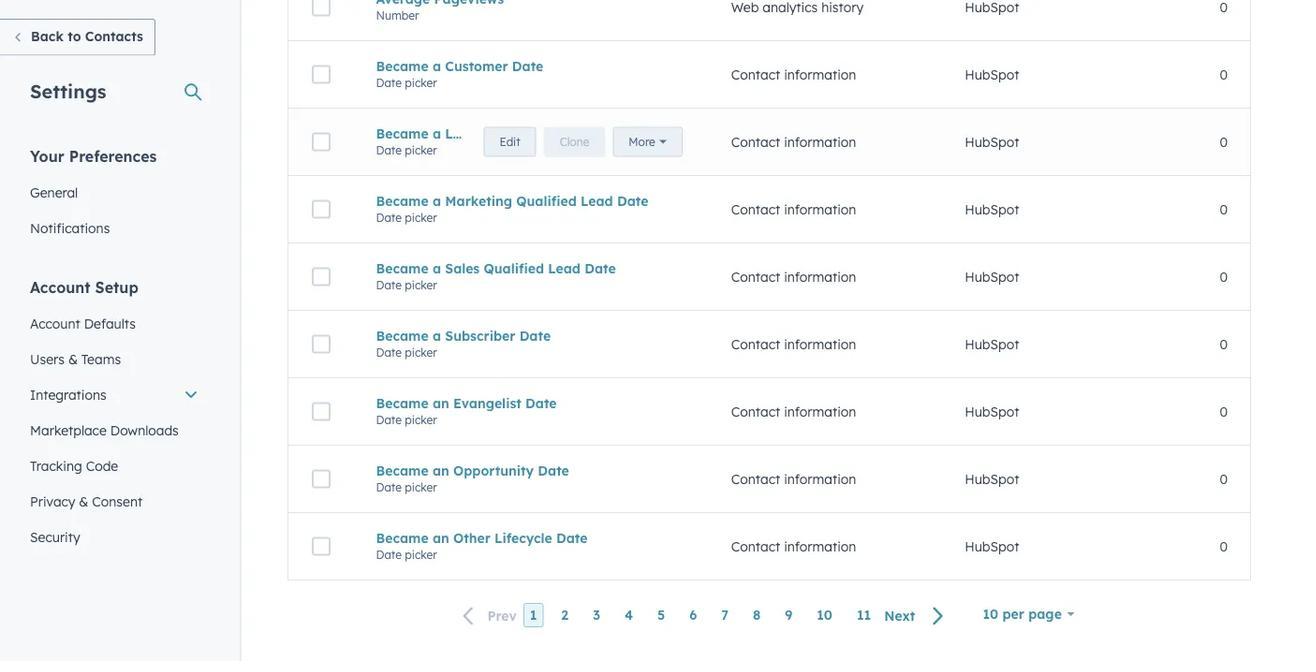 Task type: vqa. For each thing, say whether or not it's contained in the screenshot.
2
yes



Task type: describe. For each thing, give the bounding box(es) containing it.
9 button
[[779, 603, 799, 628]]

information for became an opportunity date
[[784, 471, 857, 487]]

1
[[530, 607, 537, 624]]

privacy
[[30, 493, 75, 510]]

10 for 10
[[817, 607, 833, 624]]

an for evangelist
[[433, 395, 449, 411]]

became for became an opportunity date
[[376, 463, 429, 479]]

clone button
[[768, 142, 829, 172]]

10 per page button
[[971, 596, 1087, 633]]

8 button
[[747, 603, 767, 628]]

general
[[30, 184, 78, 200]]

contact for became an evangelist date
[[731, 404, 781, 420]]

0 for became an evangelist date
[[1220, 404, 1228, 420]]

a for marketing
[[433, 193, 441, 209]]

picker inside became an evangelist date date picker
[[405, 413, 437, 427]]

5 button
[[651, 603, 672, 628]]

became for became a marketing qualified lead date
[[376, 193, 429, 209]]

clone
[[784, 150, 813, 164]]

became a customer date date picker
[[376, 58, 544, 90]]

7
[[722, 607, 729, 624]]

became a subscriber date button
[[376, 328, 686, 344]]

contact information for became an opportunity date
[[731, 471, 857, 487]]

customer
[[445, 58, 508, 74]]

tracking code link
[[19, 448, 210, 484]]

users & teams
[[30, 351, 121, 367]]

4
[[625, 607, 633, 624]]

notifications link
[[19, 210, 210, 246]]

became a customer date button
[[376, 58, 686, 74]]

qualified for sales
[[484, 260, 544, 277]]

back to contacts
[[31, 28, 143, 44]]

7 button
[[715, 603, 735, 628]]

1 button
[[523, 603, 544, 628]]

0 for became a customer date
[[1220, 66, 1228, 83]]

hubspot for became a marketing qualified lead date
[[965, 201, 1020, 218]]

10 per page
[[983, 606, 1062, 622]]

account setup element
[[19, 277, 210, 555]]

tracking code
[[30, 458, 118, 474]]

0 for became an opportunity date
[[1220, 471, 1228, 487]]

contact information for became a marketing qualified lead date
[[731, 201, 857, 218]]

picker inside became a customer date date picker
[[405, 76, 437, 90]]

page
[[1029, 606, 1062, 622]]

account for account setup
[[30, 278, 91, 296]]

11 button
[[851, 603, 878, 628]]

users & teams link
[[19, 341, 210, 377]]

tracking
[[30, 458, 82, 474]]

contact for became a marketing qualified lead date
[[731, 201, 781, 218]]

a for lead
[[433, 125, 441, 142]]

information for became a customer date
[[784, 66, 857, 83]]

0 for became an other lifecycle date
[[1220, 538, 1228, 555]]

account defaults
[[30, 315, 136, 332]]

an for opportunity
[[433, 463, 449, 479]]

hubspot for became an other lifecycle date
[[965, 538, 1020, 555]]

2 information from the top
[[784, 134, 857, 150]]

0 for became a marketing qualified lead date
[[1220, 201, 1228, 218]]

contact for became a subscriber date
[[731, 336, 781, 352]]

your
[[30, 147, 64, 165]]

information for became an other lifecycle date
[[784, 538, 857, 555]]

picker inside the became a lead date date picker
[[405, 143, 437, 157]]

2
[[561, 607, 569, 624]]

picker inside became an other lifecycle date date picker
[[405, 548, 437, 562]]

became for became an other lifecycle date
[[376, 530, 429, 546]]

privacy & consent
[[30, 493, 143, 510]]

an for other
[[433, 530, 449, 546]]

back
[[31, 28, 64, 44]]

became for became a lead date
[[376, 125, 429, 142]]

information for became a marketing qualified lead date
[[784, 201, 857, 218]]

contact information for became a customer date
[[731, 66, 857, 83]]

became a marketing qualified lead date date picker
[[376, 193, 649, 225]]

6
[[690, 607, 697, 624]]

picker inside became a marketing qualified lead date date picker
[[405, 211, 437, 225]]

per
[[1003, 606, 1025, 622]]

your preferences element
[[19, 146, 210, 246]]

6 button
[[683, 603, 704, 628]]

tab panel containing became a customer date
[[273, 0, 1266, 648]]

became an other lifecycle date date picker
[[376, 530, 588, 562]]

10 for 10 per page
[[983, 606, 999, 622]]

code
[[86, 458, 118, 474]]

integrations button
[[19, 377, 210, 413]]

evangelist
[[453, 395, 522, 411]]

lead for became a sales qualified lead date
[[548, 260, 581, 277]]

information for became an evangelist date
[[784, 404, 857, 420]]

became a marketing qualified lead date button
[[376, 193, 686, 209]]

became an evangelist date date picker
[[376, 395, 557, 427]]

a for sales
[[433, 260, 441, 277]]

defaults
[[84, 315, 136, 332]]

downloads
[[110, 422, 179, 438]]

general link
[[19, 175, 210, 210]]

became a lead date button
[[376, 125, 686, 142]]

a for subscriber
[[433, 328, 441, 344]]

privacy & consent link
[[19, 484, 210, 519]]

became an opportunity date button
[[376, 463, 686, 479]]

edit
[[724, 150, 744, 164]]

settings
[[30, 79, 106, 103]]

hubspot for became an opportunity date
[[965, 471, 1020, 487]]

sales
[[445, 260, 480, 277]]

marketplace downloads link
[[19, 413, 210, 448]]

hubspot for became a customer date
[[965, 66, 1020, 83]]

10 button
[[811, 603, 839, 628]]

account defaults link
[[19, 306, 210, 341]]

pagination navigation
[[452, 603, 956, 628]]

4 button
[[618, 603, 640, 628]]

next button
[[878, 604, 956, 628]]

3
[[593, 607, 600, 624]]

marketplace
[[30, 422, 107, 438]]



Task type: locate. For each thing, give the bounding box(es) containing it.
contact information for became a subscriber date
[[731, 336, 857, 352]]

9
[[785, 607, 793, 624]]

& right users
[[68, 351, 78, 367]]

back to contacts link
[[0, 19, 155, 56]]

1 vertical spatial an
[[433, 463, 449, 479]]

1 picker from the top
[[405, 76, 437, 90]]

3 a from the top
[[433, 193, 441, 209]]

5 contact information from the top
[[731, 336, 857, 352]]

contact information for became an evangelist date
[[731, 404, 857, 420]]

11
[[857, 607, 871, 624]]

7 0 from the top
[[1220, 471, 1228, 487]]

became inside became a subscriber date date picker
[[376, 328, 429, 344]]

1 contact information from the top
[[731, 66, 857, 83]]

2 became from the top
[[376, 125, 429, 142]]

became inside became a marketing qualified lead date date picker
[[376, 193, 429, 209]]

account up account defaults
[[30, 278, 91, 296]]

lead for became a marketing qualified lead date
[[581, 193, 613, 209]]

contact information for became an other lifecycle date
[[731, 538, 857, 555]]

1 a from the top
[[433, 58, 441, 74]]

5 became from the top
[[376, 328, 429, 344]]

became an other lifecycle date button
[[376, 530, 686, 546]]

qualified
[[516, 193, 577, 209], [484, 260, 544, 277]]

& inside privacy & consent link
[[79, 493, 88, 510]]

2 0 from the top
[[1220, 134, 1228, 150]]

picker down became an opportunity date date picker
[[405, 548, 437, 562]]

lead inside the became a lead date date picker
[[445, 125, 478, 142]]

1 an from the top
[[433, 395, 449, 411]]

became for became a subscriber date
[[376, 328, 429, 344]]

2 picker from the top
[[405, 143, 437, 157]]

4 a from the top
[[433, 260, 441, 277]]

hubspot for became a subscriber date
[[965, 336, 1020, 352]]

information for became a sales qualified lead date
[[784, 269, 857, 285]]

0 vertical spatial account
[[30, 278, 91, 296]]

10 inside popup button
[[983, 606, 999, 622]]

lead inside became a marketing qualified lead date date picker
[[581, 193, 613, 209]]

3 button
[[586, 603, 607, 628]]

8 hubspot from the top
[[965, 538, 1020, 555]]

became for became an evangelist date
[[376, 395, 429, 411]]

consent
[[92, 493, 143, 510]]

date
[[512, 58, 544, 74], [376, 76, 402, 90], [482, 125, 513, 142], [376, 143, 402, 157], [617, 193, 649, 209], [376, 211, 402, 225], [585, 260, 616, 277], [376, 278, 402, 292], [520, 328, 551, 344], [376, 345, 402, 359], [526, 395, 557, 411], [376, 413, 402, 427], [538, 463, 569, 479], [376, 480, 402, 494], [556, 530, 588, 546], [376, 548, 402, 562]]

a inside became a sales qualified lead date date picker
[[433, 260, 441, 277]]

became inside became a customer date date picker
[[376, 58, 429, 74]]

account
[[30, 278, 91, 296], [30, 315, 80, 332]]

preferences
[[69, 147, 157, 165]]

a left marketing
[[433, 193, 441, 209]]

became down became a customer date date picker
[[376, 125, 429, 142]]

contact for became a customer date
[[731, 66, 781, 83]]

a inside became a marketing qualified lead date date picker
[[433, 193, 441, 209]]

picker up became an evangelist date date picker at the left of the page
[[405, 345, 437, 359]]

10 left 'per'
[[983, 606, 999, 622]]

became down number
[[376, 58, 429, 74]]

teams
[[81, 351, 121, 367]]

8
[[753, 607, 761, 624]]

became left other
[[376, 530, 429, 546]]

prev
[[487, 607, 517, 624]]

lead
[[445, 125, 478, 142], [581, 193, 613, 209], [548, 260, 581, 277]]

1 account from the top
[[30, 278, 91, 296]]

picker up became an other lifecycle date date picker
[[405, 480, 437, 494]]

0
[[1220, 66, 1228, 83], [1220, 134, 1228, 150], [1220, 201, 1228, 218], [1220, 269, 1228, 285], [1220, 336, 1228, 352], [1220, 404, 1228, 420], [1220, 471, 1228, 487], [1220, 538, 1228, 555]]

became an evangelist date button
[[376, 395, 686, 411]]

4 contact from the top
[[731, 269, 781, 285]]

contacts
[[85, 28, 143, 44]]

6 became from the top
[[376, 395, 429, 411]]

security
[[30, 529, 80, 545]]

next
[[884, 607, 916, 624]]

account up users
[[30, 315, 80, 332]]

picker inside became an opportunity date date picker
[[405, 480, 437, 494]]

became left evangelist
[[376, 395, 429, 411]]

qualified for marketing
[[516, 193, 577, 209]]

a left customer
[[433, 58, 441, 74]]

10 right "9" in the right of the page
[[817, 607, 833, 624]]

0 horizontal spatial 10
[[817, 607, 833, 624]]

picker down the became a lead date date picker
[[405, 211, 437, 225]]

became a subscriber date date picker
[[376, 328, 551, 359]]

became a lead date date picker
[[376, 125, 513, 157]]

6 0 from the top
[[1220, 404, 1228, 420]]

tab panel
[[273, 0, 1266, 648]]

8 0 from the top
[[1220, 538, 1228, 555]]

2 a from the top
[[433, 125, 441, 142]]

5 a from the top
[[433, 328, 441, 344]]

0 vertical spatial lead
[[445, 125, 478, 142]]

3 became from the top
[[376, 193, 429, 209]]

1 vertical spatial lead
[[581, 193, 613, 209]]

became an opportunity date date picker
[[376, 463, 569, 494]]

3 picker from the top
[[405, 211, 437, 225]]

5 hubspot from the top
[[965, 336, 1020, 352]]

7 became from the top
[[376, 463, 429, 479]]

7 picker from the top
[[405, 480, 437, 494]]

became inside became an evangelist date date picker
[[376, 395, 429, 411]]

picker up the became a lead date date picker
[[405, 76, 437, 90]]

3 information from the top
[[784, 201, 857, 218]]

10
[[983, 606, 999, 622], [817, 607, 833, 624]]

3 an from the top
[[433, 530, 449, 546]]

became for became a sales qualified lead date
[[376, 260, 429, 277]]

0 horizontal spatial &
[[68, 351, 78, 367]]

integrations
[[30, 386, 107, 403]]

0 vertical spatial an
[[433, 395, 449, 411]]

more
[[853, 150, 879, 164]]

became inside the became a lead date date picker
[[376, 125, 429, 142]]

a down became a customer date date picker
[[433, 125, 441, 142]]

more button
[[837, 142, 907, 172]]

marketing
[[445, 193, 512, 209]]

3 0 from the top
[[1220, 201, 1228, 218]]

5
[[658, 607, 665, 624]]

1 became from the top
[[376, 58, 429, 74]]

an inside became an evangelist date date picker
[[433, 395, 449, 411]]

became left subscriber
[[376, 328, 429, 344]]

picker down became a customer date date picker
[[405, 143, 437, 157]]

2 hubspot from the top
[[965, 134, 1020, 150]]

6 picker from the top
[[405, 413, 437, 427]]

lifecycle
[[495, 530, 552, 546]]

other
[[453, 530, 491, 546]]

8 contact from the top
[[731, 538, 781, 555]]

2 an from the top
[[433, 463, 449, 479]]

4 contact information from the top
[[731, 269, 857, 285]]

contact information
[[731, 66, 857, 83], [731, 134, 857, 150], [731, 201, 857, 218], [731, 269, 857, 285], [731, 336, 857, 352], [731, 404, 857, 420], [731, 471, 857, 487], [731, 538, 857, 555]]

3 hubspot from the top
[[965, 201, 1020, 218]]

8 information from the top
[[784, 538, 857, 555]]

account for account defaults
[[30, 315, 80, 332]]

3 contact information from the top
[[731, 201, 857, 218]]

a for customer
[[433, 58, 441, 74]]

an left the opportunity
[[433, 463, 449, 479]]

became inside became an opportunity date date picker
[[376, 463, 429, 479]]

became left sales on the left top of page
[[376, 260, 429, 277]]

users
[[30, 351, 65, 367]]

a inside the became a lead date date picker
[[433, 125, 441, 142]]

1 vertical spatial qualified
[[484, 260, 544, 277]]

& for users
[[68, 351, 78, 367]]

0 for became a sales qualified lead date
[[1220, 269, 1228, 285]]

security link
[[19, 519, 210, 555]]

an
[[433, 395, 449, 411], [433, 463, 449, 479], [433, 530, 449, 546]]

became
[[376, 58, 429, 74], [376, 125, 429, 142], [376, 193, 429, 209], [376, 260, 429, 277], [376, 328, 429, 344], [376, 395, 429, 411], [376, 463, 429, 479], [376, 530, 429, 546]]

an left evangelist
[[433, 395, 449, 411]]

1 vertical spatial &
[[79, 493, 88, 510]]

6 hubspot from the top
[[965, 404, 1020, 420]]

an inside became an other lifecycle date date picker
[[433, 530, 449, 546]]

6 contact from the top
[[731, 404, 781, 420]]

contact for became an opportunity date
[[731, 471, 781, 487]]

0 horizontal spatial lead
[[445, 125, 478, 142]]

a left sales on the left top of page
[[433, 260, 441, 277]]

5 contact from the top
[[731, 336, 781, 352]]

1 hubspot from the top
[[965, 66, 1020, 83]]

lead inside became a sales qualified lead date date picker
[[548, 260, 581, 277]]

8 became from the top
[[376, 530, 429, 546]]

0 vertical spatial &
[[68, 351, 78, 367]]

a
[[433, 58, 441, 74], [433, 125, 441, 142], [433, 193, 441, 209], [433, 260, 441, 277], [433, 328, 441, 344]]

hubspot
[[965, 66, 1020, 83], [965, 134, 1020, 150], [965, 201, 1020, 218], [965, 269, 1020, 285], [965, 336, 1020, 352], [965, 404, 1020, 420], [965, 471, 1020, 487], [965, 538, 1020, 555]]

1 vertical spatial account
[[30, 315, 80, 332]]

picker
[[405, 76, 437, 90], [405, 143, 437, 157], [405, 211, 437, 225], [405, 278, 437, 292], [405, 345, 437, 359], [405, 413, 437, 427], [405, 480, 437, 494], [405, 548, 437, 562]]

0 vertical spatial qualified
[[516, 193, 577, 209]]

your preferences
[[30, 147, 157, 165]]

qualified inside became a marketing qualified lead date date picker
[[516, 193, 577, 209]]

contact for became an other lifecycle date
[[731, 538, 781, 555]]

qualified inside became a sales qualified lead date date picker
[[484, 260, 544, 277]]

5 picker from the top
[[405, 345, 437, 359]]

hubspot for became a sales qualified lead date
[[965, 269, 1020, 285]]

2 horizontal spatial lead
[[581, 193, 613, 209]]

10 inside button
[[817, 607, 833, 624]]

2 vertical spatial an
[[433, 530, 449, 546]]

picker up became a subscriber date date picker
[[405, 278, 437, 292]]

7 contact from the top
[[731, 471, 781, 487]]

became down became an evangelist date date picker at the left of the page
[[376, 463, 429, 479]]

1 information from the top
[[784, 66, 857, 83]]

8 contact information from the top
[[731, 538, 857, 555]]

4 became from the top
[[376, 260, 429, 277]]

2 contact from the top
[[731, 134, 781, 150]]

1 horizontal spatial 10
[[983, 606, 999, 622]]

became for became a customer date
[[376, 58, 429, 74]]

picker inside became a subscriber date date picker
[[405, 345, 437, 359]]

& inside the users & teams link
[[68, 351, 78, 367]]

prev button
[[452, 604, 523, 628]]

1 0 from the top
[[1220, 66, 1228, 83]]

2 vertical spatial lead
[[548, 260, 581, 277]]

7 hubspot from the top
[[965, 471, 1020, 487]]

6 contact information from the top
[[731, 404, 857, 420]]

0 for became a subscriber date
[[1220, 336, 1228, 352]]

3 contact from the top
[[731, 201, 781, 218]]

opportunity
[[453, 463, 534, 479]]

became a sales qualified lead date button
[[376, 260, 686, 277]]

2 account from the top
[[30, 315, 80, 332]]

qualified right marketing
[[516, 193, 577, 209]]

2 contact information from the top
[[731, 134, 857, 150]]

8 picker from the top
[[405, 548, 437, 562]]

4 hubspot from the top
[[965, 269, 1020, 285]]

hubspot for became an evangelist date
[[965, 404, 1020, 420]]

4 information from the top
[[784, 269, 857, 285]]

a inside became a subscriber date date picker
[[433, 328, 441, 344]]

became down the became a lead date date picker
[[376, 193, 429, 209]]

contact information for became a sales qualified lead date
[[731, 269, 857, 285]]

contact
[[731, 66, 781, 83], [731, 134, 781, 150], [731, 201, 781, 218], [731, 269, 781, 285], [731, 336, 781, 352], [731, 404, 781, 420], [731, 471, 781, 487], [731, 538, 781, 555]]

2 button
[[555, 603, 575, 628]]

notifications
[[30, 220, 110, 236]]

account setup
[[30, 278, 138, 296]]

& for privacy
[[79, 493, 88, 510]]

subscriber
[[445, 328, 516, 344]]

picker up became an opportunity date date picker
[[405, 413, 437, 427]]

1 horizontal spatial &
[[79, 493, 88, 510]]

an left other
[[433, 530, 449, 546]]

7 information from the top
[[784, 471, 857, 487]]

number
[[376, 8, 419, 22]]

1 contact from the top
[[731, 66, 781, 83]]

a left subscriber
[[433, 328, 441, 344]]

contact for became a sales qualified lead date
[[731, 269, 781, 285]]

a inside became a customer date date picker
[[433, 58, 441, 74]]

5 information from the top
[[784, 336, 857, 352]]

6 information from the top
[[784, 404, 857, 420]]

marketplace downloads
[[30, 422, 179, 438]]

became a sales qualified lead date date picker
[[376, 260, 616, 292]]

4 0 from the top
[[1220, 269, 1228, 285]]

became inside became an other lifecycle date date picker
[[376, 530, 429, 546]]

& right privacy
[[79, 493, 88, 510]]

picker inside became a sales qualified lead date date picker
[[405, 278, 437, 292]]

information
[[784, 66, 857, 83], [784, 134, 857, 150], [784, 201, 857, 218], [784, 269, 857, 285], [784, 336, 857, 352], [784, 404, 857, 420], [784, 471, 857, 487], [784, 538, 857, 555]]

information for became a subscriber date
[[784, 336, 857, 352]]

edit button
[[708, 142, 760, 172]]

qualified right sales on the left top of page
[[484, 260, 544, 277]]

1 horizontal spatial lead
[[548, 260, 581, 277]]

an inside became an opportunity date date picker
[[433, 463, 449, 479]]

4 picker from the top
[[405, 278, 437, 292]]

became inside became a sales qualified lead date date picker
[[376, 260, 429, 277]]

&
[[68, 351, 78, 367], [79, 493, 88, 510]]

account inside "link"
[[30, 315, 80, 332]]

setup
[[95, 278, 138, 296]]

5 0 from the top
[[1220, 336, 1228, 352]]

7 contact information from the top
[[731, 471, 857, 487]]

to
[[68, 28, 81, 44]]



